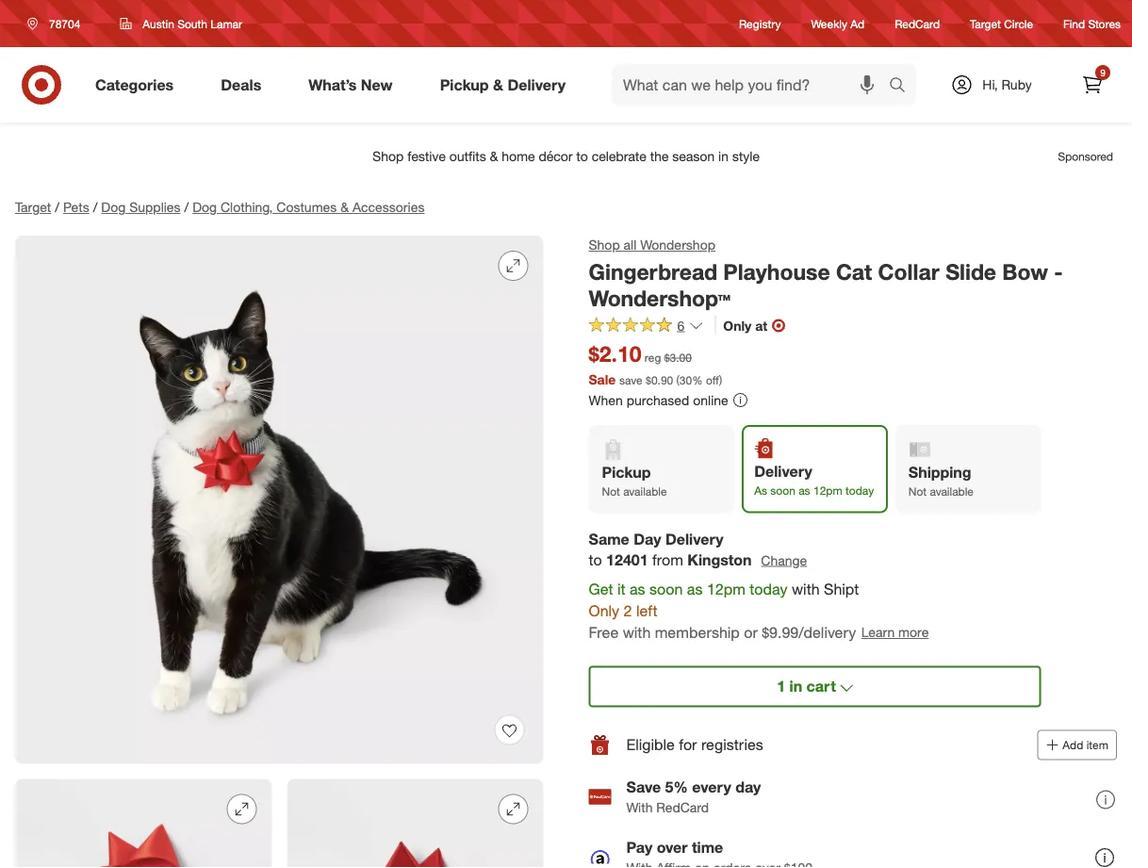Task type: vqa. For each thing, say whether or not it's contained in the screenshot.
Delivery corresponding to Pickup & Delivery
yes



Task type: describe. For each thing, give the bounding box(es) containing it.
eligible for registries
[[626, 736, 763, 754]]

today inside get it as soon as 12pm today with shipt only 2 left free with membership or $9.99/delivery learn more
[[750, 580, 788, 599]]

bow
[[1002, 258, 1048, 285]]

6 link
[[589, 316, 703, 338]]

weekly ad
[[811, 16, 865, 31]]

12pm inside get it as soon as 12pm today with shipt only 2 left free with membership or $9.99/delivery learn more
[[707, 580, 745, 599]]

delivery as soon as 12pm today
[[754, 462, 874, 498]]

it
[[617, 580, 625, 599]]

at
[[755, 317, 767, 334]]

image gallery element
[[15, 236, 543, 867]]

target for target / pets / dog supplies / dog clothing, costumes & accessories
[[15, 199, 51, 215]]

pets
[[63, 199, 89, 215]]

pay
[[626, 838, 652, 856]]

for
[[679, 736, 697, 754]]

2
[[624, 602, 632, 620]]

pickup for &
[[440, 75, 489, 94]]

lamar
[[210, 16, 242, 31]]

search
[[880, 77, 926, 96]]

weekly ad link
[[811, 15, 865, 32]]

to 12401
[[589, 551, 648, 569]]

when purchased online
[[589, 391, 728, 408]]

0 horizontal spatial as
[[630, 580, 645, 599]]

stores
[[1088, 16, 1121, 31]]

hi, ruby
[[982, 76, 1032, 93]]

redcard inside save 5% every day with redcard
[[656, 799, 709, 816]]

find stores
[[1063, 16, 1121, 31]]

costumes
[[276, 199, 337, 215]]

gingerbread playhouse cat collar slide bow - wondershop&#8482;, 2 of 4 image
[[15, 779, 272, 867]]

shipping not available
[[908, 463, 974, 499]]

pickup & delivery link
[[424, 64, 589, 106]]

1
[[777, 677, 785, 696]]

off
[[706, 373, 719, 387]]

delivery for pickup & delivery
[[507, 75, 566, 94]]

today inside "delivery as soon as 12pm today"
[[845, 484, 874, 498]]

soon inside get it as soon as 12pm today with shipt only 2 left free with membership or $9.99/delivery learn more
[[649, 580, 683, 599]]

categories link
[[79, 64, 197, 106]]

registries
[[701, 736, 763, 754]]

purchased
[[627, 391, 689, 408]]

add
[[1063, 738, 1083, 752]]

more
[[898, 624, 929, 641]]

clothing,
[[221, 199, 273, 215]]

pickup for not
[[602, 463, 651, 481]]

add item
[[1063, 738, 1108, 752]]

free
[[589, 623, 619, 642]]

circle
[[1004, 16, 1033, 31]]

cart
[[806, 677, 836, 696]]

not for pickup
[[602, 485, 620, 499]]

(
[[676, 373, 679, 387]]

2 dog from the left
[[192, 199, 217, 215]]

over
[[657, 838, 688, 856]]

accessories
[[352, 199, 425, 215]]

to
[[589, 551, 602, 569]]

item
[[1086, 738, 1108, 752]]

add item button
[[1037, 730, 1117, 760]]

shipping
[[908, 463, 971, 481]]

9
[[1100, 66, 1105, 78]]

1 horizontal spatial as
[[687, 580, 703, 599]]

get
[[589, 580, 613, 599]]

get it as soon as 12pm today with shipt only 2 left free with membership or $9.99/delivery learn more
[[589, 580, 929, 642]]

from
[[652, 551, 683, 569]]

target for target circle
[[970, 16, 1001, 31]]

target / pets / dog supplies / dog clothing, costumes & accessories
[[15, 199, 425, 215]]

all
[[624, 237, 637, 253]]

every
[[692, 778, 731, 796]]

3 / from the left
[[184, 199, 189, 215]]

what's new
[[308, 75, 393, 94]]

12401
[[606, 551, 648, 569]]

same day delivery
[[589, 530, 723, 548]]

-
[[1054, 258, 1063, 285]]

find
[[1063, 16, 1085, 31]]

austin south lamar
[[143, 16, 242, 31]]

What can we help you find? suggestions appear below search field
[[612, 64, 894, 106]]

ad
[[850, 16, 865, 31]]

day
[[634, 530, 661, 548]]

online
[[693, 391, 728, 408]]

kingston
[[687, 551, 752, 569]]

reg
[[645, 351, 661, 365]]

what's
[[308, 75, 357, 94]]

day
[[735, 778, 761, 796]]

soon inside "delivery as soon as 12pm today"
[[770, 484, 795, 498]]

as
[[754, 484, 767, 498]]

only inside get it as soon as 12pm today with shipt only 2 left free with membership or $9.99/delivery learn more
[[589, 602, 619, 620]]

$2.10 reg $3.00 sale save $ 0.90 ( 30 % off )
[[589, 341, 722, 387]]

available for shipping
[[930, 485, 974, 499]]

time
[[692, 838, 723, 856]]

30
[[679, 373, 692, 387]]

change button
[[760, 550, 808, 571]]

78704 button
[[15, 7, 100, 41]]



Task type: locate. For each thing, give the bounding box(es) containing it.
78704
[[49, 16, 80, 31]]

supplies
[[129, 199, 181, 215]]

available inside shipping not available
[[930, 485, 974, 499]]

advertisement region
[[0, 134, 1132, 179]]

1 horizontal spatial available
[[930, 485, 974, 499]]

1 horizontal spatial only
[[723, 317, 752, 334]]

12pm inside "delivery as soon as 12pm today"
[[813, 484, 842, 498]]

0 horizontal spatial &
[[340, 199, 349, 215]]

target circle link
[[970, 15, 1033, 32]]

1 in cart for gingerbread playhouse cat collar slide bow - wondershop™ element
[[777, 677, 836, 696]]

1 horizontal spatial pickup
[[602, 463, 651, 481]]

12pm down the kingston
[[707, 580, 745, 599]]

2 horizontal spatial delivery
[[754, 462, 812, 480]]

available
[[623, 485, 667, 499], [930, 485, 974, 499]]

today down change button
[[750, 580, 788, 599]]

pay over time
[[626, 838, 723, 856]]

1 vertical spatial target
[[15, 199, 51, 215]]

/ right supplies
[[184, 199, 189, 215]]

find stores link
[[1063, 15, 1121, 32]]

pickup inside pickup not available
[[602, 463, 651, 481]]

categories
[[95, 75, 174, 94]]

pickup right new
[[440, 75, 489, 94]]

austin
[[143, 16, 174, 31]]

2 horizontal spatial /
[[184, 199, 189, 215]]

not inside shipping not available
[[908, 485, 927, 499]]

available inside pickup not available
[[623, 485, 667, 499]]

pickup up same
[[602, 463, 651, 481]]

as inside "delivery as soon as 12pm today"
[[799, 484, 810, 498]]

south
[[177, 16, 207, 31]]

target circle
[[970, 16, 1033, 31]]

0 vertical spatial redcard
[[895, 16, 940, 31]]

2 not from the left
[[908, 485, 927, 499]]

12pm right as
[[813, 484, 842, 498]]

)
[[719, 373, 722, 387]]

1 horizontal spatial &
[[493, 75, 503, 94]]

0 vertical spatial pickup
[[440, 75, 489, 94]]

5%
[[665, 778, 688, 796]]

0 vertical spatial &
[[493, 75, 503, 94]]

target left circle
[[970, 16, 1001, 31]]

weekly
[[811, 16, 847, 31]]

delivery up as
[[754, 462, 812, 480]]

available down shipping
[[930, 485, 974, 499]]

with
[[626, 799, 653, 816]]

left
[[636, 602, 657, 620]]

pickup & delivery
[[440, 75, 566, 94]]

wondershop
[[640, 237, 715, 253]]

delivery inside "delivery as soon as 12pm today"
[[754, 462, 812, 480]]

available up day
[[623, 485, 667, 499]]

only
[[723, 317, 752, 334], [589, 602, 619, 620]]

1 vertical spatial delivery
[[754, 462, 812, 480]]

0 vertical spatial target
[[970, 16, 1001, 31]]

as right it
[[630, 580, 645, 599]]

collar
[[878, 258, 940, 285]]

1 horizontal spatial not
[[908, 485, 927, 499]]

soon right as
[[770, 484, 795, 498]]

only up free
[[589, 602, 619, 620]]

search button
[[880, 64, 926, 109]]

1 vertical spatial 12pm
[[707, 580, 745, 599]]

ruby
[[1001, 76, 1032, 93]]

1 horizontal spatial redcard
[[895, 16, 940, 31]]

playhouse
[[723, 258, 830, 285]]

available for pickup
[[623, 485, 667, 499]]

9 link
[[1072, 64, 1113, 106]]

not down shipping
[[908, 485, 927, 499]]

1 vertical spatial redcard
[[656, 799, 709, 816]]

2 available from the left
[[930, 485, 974, 499]]

1 horizontal spatial today
[[845, 484, 874, 498]]

save
[[626, 778, 661, 796]]

1 horizontal spatial soon
[[770, 484, 795, 498]]

registry
[[739, 16, 781, 31]]

$3.00
[[664, 351, 692, 365]]

eligible
[[626, 736, 675, 754]]

dog left clothing,
[[192, 199, 217, 215]]

delivery for same day delivery
[[665, 530, 723, 548]]

0 horizontal spatial available
[[623, 485, 667, 499]]

1 vertical spatial only
[[589, 602, 619, 620]]

redcard right ad
[[895, 16, 940, 31]]

0 vertical spatial today
[[845, 484, 874, 498]]

delivery up from kingston
[[665, 530, 723, 548]]

1 horizontal spatial target
[[970, 16, 1001, 31]]

registry link
[[739, 15, 781, 32]]

not for shipping
[[908, 485, 927, 499]]

shop all wondershop gingerbread playhouse cat collar slide bow - wondershop™
[[589, 237, 1063, 312]]

0 horizontal spatial pickup
[[440, 75, 489, 94]]

2 vertical spatial delivery
[[665, 530, 723, 548]]

redcard link
[[895, 15, 940, 32]]

%
[[692, 373, 703, 387]]

1 vertical spatial pickup
[[602, 463, 651, 481]]

0 horizontal spatial only
[[589, 602, 619, 620]]

today left shipping not available
[[845, 484, 874, 498]]

/ left pets
[[55, 199, 59, 215]]

deals link
[[205, 64, 285, 106]]

0 vertical spatial with
[[792, 580, 820, 599]]

with down 2
[[623, 623, 651, 642]]

0 vertical spatial 12pm
[[813, 484, 842, 498]]

pickup
[[440, 75, 489, 94], [602, 463, 651, 481]]

1 vertical spatial soon
[[649, 580, 683, 599]]

delivery up advertisement "region"
[[507, 75, 566, 94]]

1 / from the left
[[55, 199, 59, 215]]

0.90
[[651, 373, 673, 387]]

shop
[[589, 237, 620, 253]]

save 5% every day with redcard
[[626, 778, 761, 816]]

0 horizontal spatial /
[[55, 199, 59, 215]]

with left "shipt"
[[792, 580, 820, 599]]

slide
[[946, 258, 996, 285]]

dog clothing, costumes & accessories link
[[192, 199, 425, 215]]

hi,
[[982, 76, 998, 93]]

gingerbread playhouse cat collar slide bow - wondershop&#8482;, 1 of 4 image
[[15, 236, 543, 764]]

what's new link
[[292, 64, 416, 106]]

1 available from the left
[[623, 485, 667, 499]]

0 horizontal spatial dog
[[101, 199, 126, 215]]

0 horizontal spatial delivery
[[507, 75, 566, 94]]

0 vertical spatial soon
[[770, 484, 795, 498]]

shipt
[[824, 580, 859, 599]]

only left at
[[723, 317, 752, 334]]

from kingston
[[652, 551, 752, 569]]

1 vertical spatial &
[[340, 199, 349, 215]]

change
[[761, 552, 807, 568]]

as right as
[[799, 484, 810, 498]]

in
[[789, 677, 802, 696]]

1 in cart
[[777, 677, 836, 696]]

0 vertical spatial delivery
[[507, 75, 566, 94]]

gingerbread playhouse cat collar slide bow - wondershop&#8482;, 3 of 4 image
[[287, 779, 543, 867]]

1 horizontal spatial 12pm
[[813, 484, 842, 498]]

dog supplies link
[[101, 199, 181, 215]]

new
[[361, 75, 393, 94]]

sale
[[589, 371, 616, 387]]

redcard down "5%"
[[656, 799, 709, 816]]

save
[[619, 373, 643, 387]]

1 horizontal spatial dog
[[192, 199, 217, 215]]

austin south lamar button
[[108, 7, 255, 41]]

target left pets link
[[15, 199, 51, 215]]

target link
[[15, 199, 51, 215]]

redcard
[[895, 16, 940, 31], [656, 799, 709, 816]]

0 horizontal spatial target
[[15, 199, 51, 215]]

1 horizontal spatial delivery
[[665, 530, 723, 548]]

or
[[744, 623, 758, 642]]

2 horizontal spatial as
[[799, 484, 810, 498]]

0 vertical spatial only
[[723, 317, 752, 334]]

delivery
[[507, 75, 566, 94], [754, 462, 812, 480], [665, 530, 723, 548]]

1 not from the left
[[602, 485, 620, 499]]

learn
[[861, 624, 895, 641]]

0 horizontal spatial not
[[602, 485, 620, 499]]

2 / from the left
[[93, 199, 97, 215]]

when
[[589, 391, 623, 408]]

0 horizontal spatial 12pm
[[707, 580, 745, 599]]

wondershop™
[[589, 285, 731, 312]]

as down from kingston
[[687, 580, 703, 599]]

today
[[845, 484, 874, 498], [750, 580, 788, 599]]

12pm
[[813, 484, 842, 498], [707, 580, 745, 599]]

dog right pets
[[101, 199, 126, 215]]

1 horizontal spatial with
[[792, 580, 820, 599]]

learn more button
[[860, 622, 930, 643]]

1 vertical spatial today
[[750, 580, 788, 599]]

0 horizontal spatial soon
[[649, 580, 683, 599]]

0 horizontal spatial with
[[623, 623, 651, 642]]

only at
[[723, 317, 767, 334]]

0 horizontal spatial today
[[750, 580, 788, 599]]

soon up left at the bottom right
[[649, 580, 683, 599]]

not up same
[[602, 485, 620, 499]]

with
[[792, 580, 820, 599], [623, 623, 651, 642]]

same
[[589, 530, 629, 548]]

1 dog from the left
[[101, 199, 126, 215]]

not inside pickup not available
[[602, 485, 620, 499]]

1 horizontal spatial /
[[93, 199, 97, 215]]

0 horizontal spatial redcard
[[656, 799, 709, 816]]

/ right pets
[[93, 199, 97, 215]]

6
[[677, 317, 685, 334]]

1 vertical spatial with
[[623, 623, 651, 642]]

&
[[493, 75, 503, 94], [340, 199, 349, 215]]



